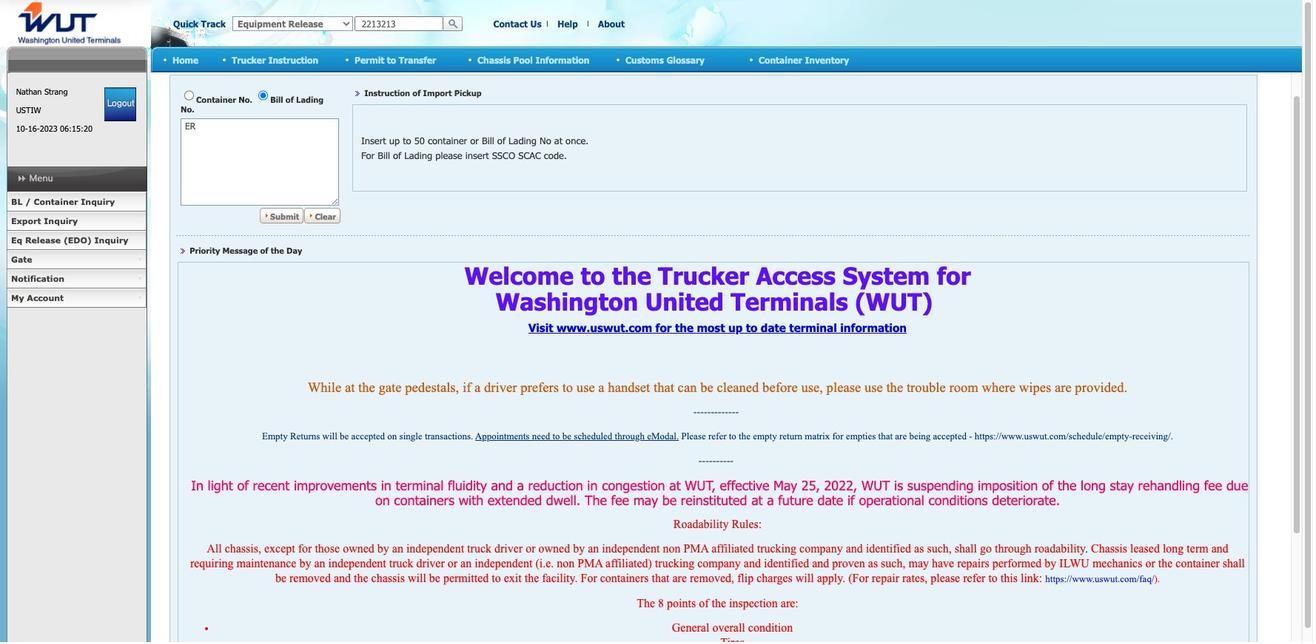 Task type: locate. For each thing, give the bounding box(es) containing it.
0 horizontal spatial container
[[34, 197, 78, 207]]

eq release (edo) inquiry link
[[7, 231, 147, 250]]

eq release (edo) inquiry
[[11, 235, 128, 245]]

inquiry
[[81, 197, 115, 207], [44, 216, 78, 226], [94, 235, 128, 245]]

inquiry inside bl / container inquiry link
[[81, 197, 115, 207]]

nathan strang
[[16, 87, 68, 96]]

pool
[[513, 54, 533, 65]]

inventory
[[805, 54, 849, 65]]

us
[[530, 19, 542, 29]]

inquiry up "export inquiry" link
[[81, 197, 115, 207]]

(edo)
[[64, 235, 92, 245]]

None text field
[[355, 16, 443, 31]]

container
[[759, 54, 802, 65], [34, 197, 78, 207]]

export inquiry link
[[7, 212, 147, 231]]

home
[[172, 54, 199, 65]]

about link
[[598, 19, 625, 29]]

to
[[387, 54, 396, 65]]

bl / container inquiry
[[11, 197, 115, 207]]

permit
[[355, 54, 384, 65]]

0 vertical spatial container
[[759, 54, 802, 65]]

about
[[598, 19, 625, 29]]

quick track
[[173, 19, 226, 29]]

container left inventory
[[759, 54, 802, 65]]

notification link
[[7, 269, 147, 289]]

notification
[[11, 274, 64, 284]]

0 vertical spatial inquiry
[[81, 197, 115, 207]]

inquiry inside eq release (edo) inquiry link
[[94, 235, 128, 245]]

inquiry right (edo)
[[94, 235, 128, 245]]

help link
[[558, 19, 578, 29]]

my account link
[[7, 289, 147, 308]]

1 horizontal spatial container
[[759, 54, 802, 65]]

nathan
[[16, 87, 42, 96]]

login image
[[105, 87, 136, 121]]

eq
[[11, 235, 22, 245]]

information
[[535, 54, 590, 65]]

1 vertical spatial container
[[34, 197, 78, 207]]

2 vertical spatial inquiry
[[94, 235, 128, 245]]

/
[[25, 197, 31, 207]]

chassis pool information
[[477, 54, 590, 65]]

export inquiry
[[11, 216, 78, 226]]

bl
[[11, 197, 22, 207]]

contact us
[[493, 19, 542, 29]]

inquiry down bl / container inquiry on the left of page
[[44, 216, 78, 226]]

inquiry for (edo)
[[94, 235, 128, 245]]

trucker
[[232, 54, 266, 65]]

container up export inquiry
[[34, 197, 78, 207]]

1 vertical spatial inquiry
[[44, 216, 78, 226]]

container inventory
[[759, 54, 849, 65]]



Task type: describe. For each thing, give the bounding box(es) containing it.
inquiry for container
[[81, 197, 115, 207]]

gate
[[11, 255, 32, 264]]

account
[[27, 293, 64, 303]]

quick
[[173, 19, 198, 29]]

contact
[[493, 19, 528, 29]]

10-
[[16, 124, 28, 133]]

ustiw
[[16, 105, 41, 115]]

my account
[[11, 293, 64, 303]]

instruction
[[268, 54, 318, 65]]

2023
[[40, 124, 57, 133]]

track
[[201, 19, 226, 29]]

glossary
[[667, 54, 705, 65]]

10-16-2023 06:15:20
[[16, 124, 92, 133]]

inquiry inside "export inquiry" link
[[44, 216, 78, 226]]

contact us link
[[493, 19, 542, 29]]

release
[[25, 235, 61, 245]]

bl / container inquiry link
[[7, 192, 147, 212]]

transfer
[[399, 54, 436, 65]]

customs
[[626, 54, 664, 65]]

my
[[11, 293, 24, 303]]

permit to transfer
[[355, 54, 436, 65]]

16-
[[28, 124, 40, 133]]

chassis
[[477, 54, 511, 65]]

06:15:20
[[60, 124, 92, 133]]

export
[[11, 216, 41, 226]]

gate link
[[7, 250, 147, 269]]

customs glossary
[[626, 54, 705, 65]]

help
[[558, 19, 578, 29]]

strang
[[44, 87, 68, 96]]

trucker instruction
[[232, 54, 318, 65]]



Task type: vqa. For each thing, say whether or not it's contained in the screenshot.
'Container' inside BL / Container Inquiry link
no



